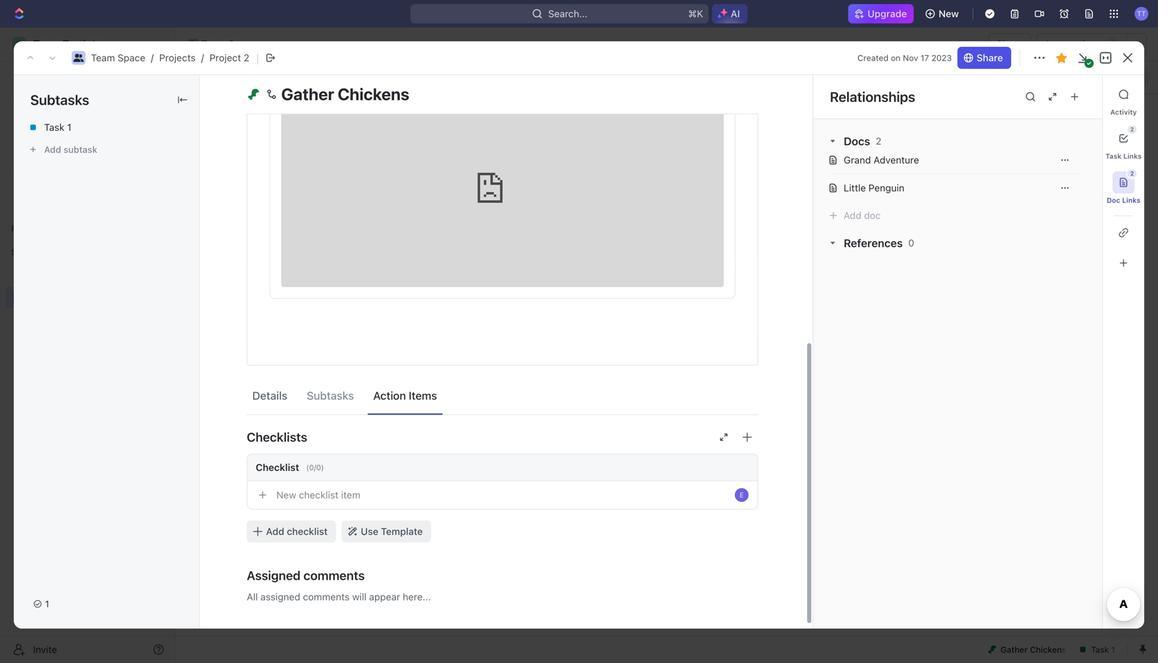 Task type: locate. For each thing, give the bounding box(es) containing it.
0 horizontal spatial team space link
[[91, 52, 145, 63]]

folders button
[[210, 257, 1098, 274]]

links down activity
[[1123, 152, 1142, 160]]

subtasks
[[30, 92, 89, 108], [307, 389, 354, 403]]

task down automations
[[1086, 73, 1104, 82]]

use template
[[361, 526, 423, 538]]

doc
[[1107, 196, 1120, 204]]

task 1
[[44, 122, 71, 133]]

folders
[[210, 259, 249, 272]]

space for team space / projects / project 2 |
[[118, 52, 145, 63]]

docs for docs
[[33, 119, 56, 130]]

doc
[[864, 210, 881, 221]]

task for task links
[[1106, 152, 1122, 160]]

2 button for doc
[[1113, 170, 1137, 194]]

add task button
[[1062, 69, 1110, 86]]

add doc
[[844, 210, 881, 221]]

all assigned comments will appear here...
[[247, 592, 431, 603]]

2 / from the left
[[201, 52, 204, 63]]

1 vertical spatial task
[[44, 122, 64, 133]]

favorites
[[11, 224, 47, 234]]

0 vertical spatial 2 button
[[1113, 125, 1137, 150]]

all
[[247, 592, 258, 603]]

nov
[[903, 53, 918, 63]]

add a new list to your space
[[607, 429, 720, 438]]

0 vertical spatial user group image
[[189, 41, 197, 48]]

share right 2023 in the right top of the page
[[977, 52, 1003, 63]]

1 horizontal spatial projects
[[239, 293, 277, 305]]

docs
[[33, 119, 56, 130], [844, 135, 870, 148]]

projects
[[159, 52, 196, 63], [239, 293, 277, 305]]

list link
[[270, 68, 289, 87]]

space right the your
[[696, 429, 720, 438]]

projects inside button
[[239, 293, 277, 305]]

0 vertical spatial checklist
[[299, 490, 339, 501]]

2023
[[931, 53, 952, 63]]

team space link up overview
[[184, 36, 260, 52]]

1 horizontal spatial new
[[939, 8, 959, 19]]

1 horizontal spatial task
[[1086, 73, 1104, 82]]

calendar link
[[312, 68, 356, 87]]

references 0
[[844, 237, 914, 250]]

|
[[256, 51, 259, 65]]

items
[[409, 389, 437, 403]]

team inside team space / projects / project 2 |
[[91, 52, 115, 63]]

add inside 'task sidebar content' section
[[844, 210, 862, 221]]

penguin
[[869, 182, 905, 194]]

1 vertical spatial projects
[[239, 293, 277, 305]]

checklist
[[256, 462, 299, 474]]

new up 2023 in the right top of the page
[[939, 8, 959, 19]]

add down automations
[[1068, 73, 1084, 82]]

checklist down (0/0)
[[299, 490, 339, 501]]

add for add subtask
[[44, 144, 61, 155]]

checklist for new
[[299, 490, 339, 501]]

add left doc
[[844, 210, 862, 221]]

links for task links
[[1123, 152, 1142, 160]]

checklist down new checklist item
[[287, 526, 328, 538]]

team space link
[[184, 36, 260, 52], [91, 52, 145, 63]]

task up the doc
[[1106, 152, 1122, 160]]

team space
[[201, 38, 257, 50]]

1 vertical spatial team
[[91, 52, 115, 63]]

1 horizontal spatial user group image
[[189, 41, 197, 48]]

1 vertical spatial user group image
[[73, 54, 84, 62]]

project right • on the top left of the page
[[265, 172, 296, 183]]

team up project 2 link
[[201, 38, 226, 50]]

team space link up home link on the left top
[[91, 52, 145, 63]]

2 vertical spatial space
[[696, 429, 720, 438]]

checklist inside button
[[287, 526, 328, 538]]

projects left project 2 link
[[159, 52, 196, 63]]

project 1 down • on the top left of the page
[[229, 194, 267, 205]]

0 horizontal spatial list
[[273, 72, 289, 83]]

projects inside team space / projects / project 2 |
[[159, 52, 196, 63]]

subtasks down home
[[30, 92, 89, 108]]

0 vertical spatial share
[[996, 38, 1023, 50]]

1 vertical spatial docs
[[844, 135, 870, 148]]

1 horizontal spatial space
[[228, 38, 257, 50]]

1 vertical spatial 2 button
[[1113, 170, 1137, 194]]

0 horizontal spatial space
[[118, 52, 145, 63]]

1 vertical spatial new
[[276, 490, 296, 501]]

•
[[248, 173, 252, 183]]

/ right projects link
[[201, 52, 204, 63]]

2 inside docs 2
[[876, 135, 882, 147]]

1 vertical spatial project
[[265, 172, 296, 183]]

0 horizontal spatial subtasks
[[30, 92, 89, 108]]

space up project 2 link
[[228, 38, 257, 50]]

space left projects link
[[118, 52, 145, 63]]

add doc button
[[829, 210, 881, 221]]

add down the add a new list to your space
[[647, 451, 663, 460]]

ai button
[[712, 4, 748, 23]]

2 horizontal spatial task
[[1106, 152, 1122, 160]]

comments down assigned comments
[[303, 592, 350, 603]]

references
[[844, 237, 903, 250]]

1 vertical spatial project 1
[[229, 194, 267, 205]]

new down checklist (0/0)
[[276, 490, 296, 501]]

drumstick bite image
[[248, 89, 259, 100]]

search...
[[548, 8, 588, 19]]

task sidebar navigation tab list
[[1106, 83, 1142, 274]]

a
[[624, 429, 629, 438]]

docs inside 'task sidebar content' section
[[844, 135, 870, 148]]

0 vertical spatial comments
[[303, 569, 365, 583]]

1 horizontal spatial team
[[201, 38, 226, 50]]

0 horizontal spatial /
[[151, 52, 154, 63]]

add for add checklist
[[266, 526, 284, 538]]

add
[[1068, 73, 1084, 82], [44, 144, 61, 155], [844, 210, 862, 221], [607, 429, 622, 438], [647, 451, 663, 460], [266, 526, 284, 538]]

favorites button
[[6, 221, 61, 237]]

0 vertical spatial links
[[1123, 152, 1142, 160]]

0 vertical spatial subtasks
[[30, 92, 89, 108]]

task inside tab list
[[1106, 152, 1122, 160]]

project down team space on the top
[[209, 52, 241, 63]]

invite
[[33, 645, 57, 656]]

home
[[33, 72, 59, 83]]

grand adventure
[[844, 154, 919, 166]]

1 vertical spatial comments
[[303, 592, 350, 603]]

new button
[[919, 3, 967, 25]]

links for doc links
[[1122, 196, 1140, 204]]

ai
[[731, 8, 740, 19]]

created
[[858, 53, 889, 63]]

add checklist button
[[247, 521, 336, 543]]

2 button up doc links
[[1113, 170, 1137, 194]]

project down • on the top left of the page
[[229, 194, 260, 205]]

2 vertical spatial project
[[229, 194, 260, 205]]

0 vertical spatial project
[[209, 52, 241, 63]]

2 down activity
[[1130, 126, 1134, 133]]

team for team space / projects / project 2 |
[[91, 52, 115, 63]]

add left a
[[607, 429, 622, 438]]

0 horizontal spatial team
[[91, 52, 115, 63]]

docs up grand
[[844, 135, 870, 148]]

docs down inbox
[[33, 119, 56, 130]]

little penguin
[[844, 182, 905, 194]]

space inside team space / projects / project 2 |
[[118, 52, 145, 63]]

projects down 'folders'
[[239, 293, 277, 305]]

0
[[908, 237, 914, 249]]

1 horizontal spatial team space link
[[184, 36, 260, 52]]

overview
[[205, 72, 247, 83]]

2 vertical spatial task
[[1106, 152, 1122, 160]]

little
[[844, 182, 866, 194]]

2 horizontal spatial list
[[665, 451, 679, 460]]

1 horizontal spatial /
[[201, 52, 204, 63]]

0 vertical spatial projects
[[159, 52, 196, 63]]

tree
[[6, 263, 170, 379]]

project inside team space / projects / project 2 |
[[209, 52, 241, 63]]

1 horizontal spatial docs
[[844, 135, 870, 148]]

add for add doc
[[844, 210, 862, 221]]

docs 2
[[844, 135, 882, 148]]

gather chickens
[[281, 85, 409, 104]]

new inside button
[[939, 8, 959, 19]]

add for add task
[[1068, 73, 1084, 82]]

project 1
[[265, 172, 303, 183], [229, 194, 267, 205]]

add up assigned
[[266, 526, 284, 538]]

1 inside button
[[45, 599, 49, 610]]

subtasks left action
[[307, 389, 354, 403]]

0 vertical spatial docs
[[33, 119, 56, 130]]

created on nov 17 2023
[[858, 53, 952, 63]]

details
[[252, 389, 287, 403]]

2 left |
[[244, 52, 249, 63]]

2 vertical spatial list
[[665, 451, 679, 460]]

embed
[[281, 70, 311, 80]]

upgrade link
[[848, 4, 914, 23]]

checklist
[[299, 490, 339, 501], [287, 526, 328, 538]]

1 vertical spatial subtasks
[[307, 389, 354, 403]]

tree inside sidebar navigation
[[6, 263, 170, 379]]

0 horizontal spatial docs
[[33, 119, 56, 130]]

space
[[228, 38, 257, 50], [118, 52, 145, 63], [696, 429, 720, 438]]

chat link
[[479, 68, 503, 87]]

0 vertical spatial list
[[273, 72, 289, 83]]

comments up 'all assigned comments will appear here...'
[[303, 569, 365, 583]]

projects link
[[159, 52, 196, 63]]

automations
[[1044, 38, 1102, 50]]

/ left projects link
[[151, 52, 154, 63]]

0 vertical spatial space
[[228, 38, 257, 50]]

0 horizontal spatial new
[[276, 490, 296, 501]]

use template button
[[341, 521, 431, 543]]

links
[[1123, 152, 1142, 160], [1122, 196, 1140, 204]]

1 vertical spatial checklist
[[287, 526, 328, 538]]

user group image
[[189, 41, 197, 48], [73, 54, 84, 62]]

user group image up projects link
[[189, 41, 197, 48]]

checklist for add
[[287, 526, 328, 538]]

item
[[341, 490, 360, 501]]

2
[[244, 52, 249, 63], [1130, 126, 1134, 133], [876, 135, 882, 147], [1130, 171, 1134, 177]]

0 vertical spatial team
[[201, 38, 226, 50]]

task up the dashboards
[[44, 122, 64, 133]]

1 horizontal spatial subtasks
[[307, 389, 354, 403]]

details button
[[247, 383, 293, 409]]

resources
[[845, 127, 900, 140]]

board link
[[526, 68, 556, 87]]

project 1 right • on the top left of the page
[[265, 172, 303, 183]]

subtasks button
[[301, 383, 359, 409]]

2 down task links
[[1130, 171, 1134, 177]]

user group image up home link on the left top
[[73, 54, 84, 62]]

1 vertical spatial links
[[1122, 196, 1140, 204]]

gantt
[[381, 72, 406, 83]]

add down task 1
[[44, 144, 61, 155]]

0 vertical spatial new
[[939, 8, 959, 19]]

/
[[151, 52, 154, 63], [201, 52, 204, 63]]

share button
[[988, 33, 1031, 55], [957, 47, 1011, 69]]

appear
[[369, 592, 400, 603]]

user group image inside team space link
[[189, 41, 197, 48]]

share
[[996, 38, 1023, 50], [977, 52, 1003, 63]]

0 horizontal spatial task
[[44, 122, 64, 133]]

team up home link on the left top
[[91, 52, 115, 63]]

0 vertical spatial task
[[1086, 73, 1104, 82]]

0 horizontal spatial projects
[[159, 52, 196, 63]]

2 button up task links
[[1113, 125, 1137, 150]]

add for add list
[[647, 451, 663, 460]]

1 vertical spatial space
[[118, 52, 145, 63]]

comments
[[303, 569, 365, 583], [303, 592, 350, 603]]

e button
[[733, 487, 750, 504]]

subtasks inside button
[[307, 389, 354, 403]]

1 vertical spatial list
[[650, 429, 664, 438]]

share left automations
[[996, 38, 1023, 50]]

project
[[209, 52, 241, 63], [265, 172, 296, 183], [229, 194, 260, 205]]

2 up grand adventure
[[876, 135, 882, 147]]

gather
[[281, 85, 334, 104]]

docs inside 'docs' "link"
[[33, 119, 56, 130]]

links right the doc
[[1122, 196, 1140, 204]]

checklists button
[[247, 421, 758, 454]]



Task type: vqa. For each thing, say whether or not it's contained in the screenshot.
the Checklist (0/0)
yes



Task type: describe. For each thing, give the bounding box(es) containing it.
new for new checklist item
[[276, 490, 296, 501]]

share button left automations
[[988, 33, 1031, 55]]

1 horizontal spatial list
[[650, 429, 664, 438]]

assigned comments
[[247, 569, 365, 583]]

inbox link
[[6, 90, 170, 112]]

relationships
[[830, 89, 915, 105]]

add task
[[1068, 73, 1104, 82]]

task sidebar content section
[[810, 75, 1102, 629]]

2 button for task
[[1113, 125, 1137, 150]]

team space, , element
[[12, 291, 26, 305]]

adventure
[[874, 154, 919, 166]]

checklist (0/0)
[[256, 462, 324, 474]]

1 button
[[28, 594, 58, 616]]

upgrade
[[868, 8, 907, 19]]

home link
[[6, 67, 170, 89]]

project 1 link
[[204, 189, 493, 211]]

task 1 link
[[14, 117, 199, 139]]

calendar
[[315, 72, 356, 83]]

chat
[[482, 72, 503, 83]]

will
[[352, 592, 367, 603]]

table
[[432, 72, 456, 83]]

e
[[740, 491, 744, 499]]

0 vertical spatial project 1
[[265, 172, 303, 183]]

2 horizontal spatial space
[[696, 429, 720, 438]]

little penguin button
[[844, 182, 1051, 194]]

list inside "button"
[[665, 451, 679, 460]]

space for team space
[[228, 38, 257, 50]]

0 horizontal spatial user group image
[[73, 54, 84, 62]]

docs for docs 2
[[844, 135, 870, 148]]

add for add a new list to your space
[[607, 429, 622, 438]]

add checklist
[[266, 526, 328, 538]]

sidebar navigation
[[0, 28, 176, 664]]

team for team space
[[201, 38, 226, 50]]

add list
[[647, 451, 679, 460]]

dashboards link
[[6, 137, 170, 159]]

checklists
[[247, 430, 307, 445]]

project 2 link
[[209, 52, 249, 63]]

trello
[[316, 69, 342, 81]]

board
[[529, 72, 556, 83]]

assigned comments button
[[247, 560, 758, 593]]

new for new
[[939, 8, 959, 19]]

here...
[[403, 592, 431, 603]]

dashboards
[[33, 142, 87, 154]]

trello link
[[316, 59, 718, 92]]

drumstick bite image
[[988, 646, 996, 655]]

comments inside dropdown button
[[303, 569, 365, 583]]

1 / from the left
[[151, 52, 154, 63]]

doc links
[[1107, 196, 1140, 204]]

resources button
[[845, 125, 1098, 142]]

⌘k
[[688, 8, 703, 19]]

assigned
[[260, 592, 300, 603]]

new checklist item
[[276, 490, 360, 501]]

your
[[676, 429, 693, 438]]

share button right 2023 in the right top of the page
[[957, 47, 1011, 69]]

projects button
[[210, 282, 387, 316]]

(0/0)
[[306, 464, 324, 472]]

spaces
[[11, 247, 40, 257]]

template
[[381, 526, 423, 538]]

1 vertical spatial share
[[977, 52, 1003, 63]]

subtask
[[64, 144, 97, 155]]

assigned
[[247, 569, 301, 583]]

task for task 1
[[44, 122, 64, 133]]

on
[[891, 53, 901, 63]]

task inside button
[[1086, 73, 1104, 82]]

overview link
[[202, 68, 247, 87]]

gantt link
[[378, 68, 406, 87]]

grand adventure button
[[844, 154, 1051, 166]]

tt button
[[1131, 3, 1153, 25]]

docs link
[[6, 114, 170, 136]]

action items
[[373, 389, 437, 403]]

to
[[666, 429, 674, 438]]

use
[[361, 526, 378, 538]]

new
[[631, 429, 647, 438]]

action items button
[[368, 383, 443, 409]]

17
[[921, 53, 929, 63]]

team space / projects / project 2 |
[[91, 51, 259, 65]]

no lists icon. image
[[636, 373, 691, 428]]

embed trello
[[281, 69, 342, 81]]

embed link
[[281, 70, 311, 80]]

2 inside team space / projects / project 2 |
[[244, 52, 249, 63]]

task links
[[1106, 152, 1142, 160]]



